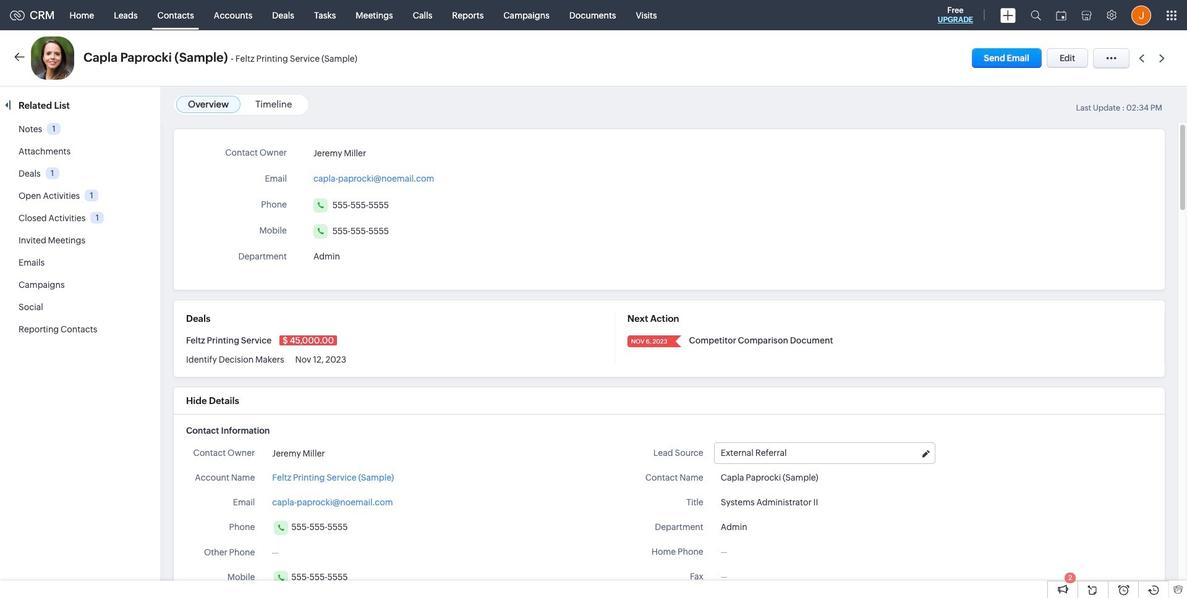 Task type: vqa. For each thing, say whether or not it's contained in the screenshot.
the right Save
no



Task type: describe. For each thing, give the bounding box(es) containing it.
create menu image
[[1001, 8, 1016, 23]]

logo image
[[10, 10, 25, 20]]

next record image
[[1160, 54, 1168, 62]]



Task type: locate. For each thing, give the bounding box(es) containing it.
create menu element
[[994, 0, 1024, 30]]

profile image
[[1132, 5, 1152, 25]]

search element
[[1024, 0, 1049, 30]]

calendar image
[[1057, 10, 1067, 20]]

search image
[[1031, 10, 1042, 20]]

previous record image
[[1140, 54, 1145, 62]]

profile element
[[1125, 0, 1159, 30]]



